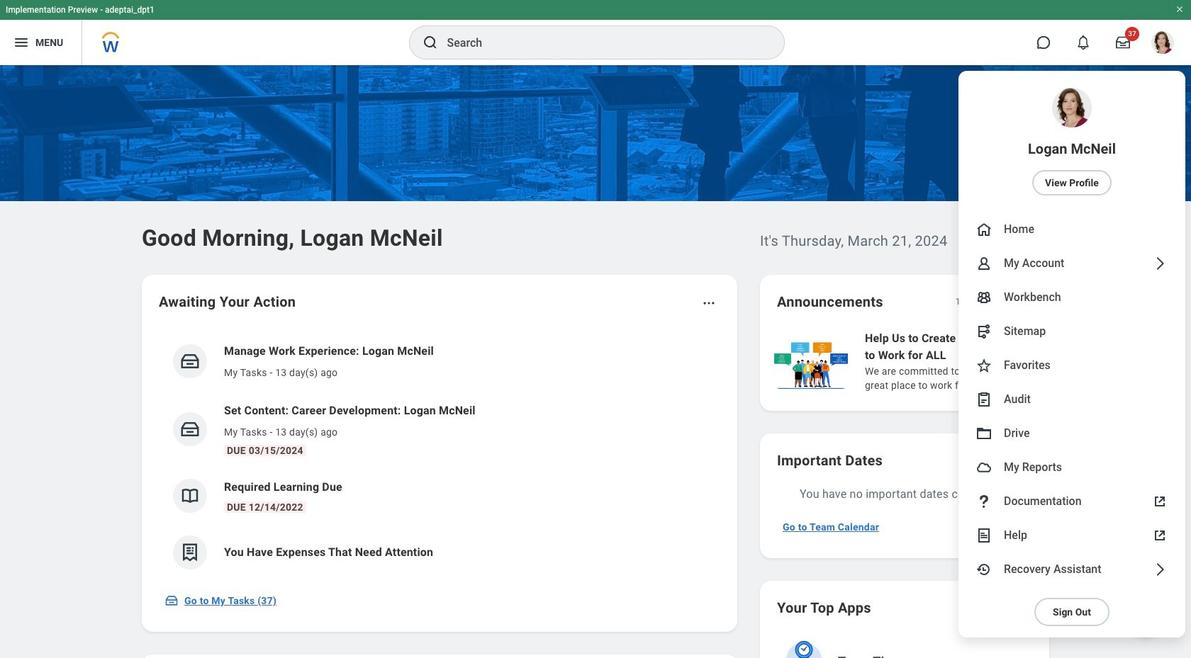 Task type: locate. For each thing, give the bounding box(es) containing it.
avatar image
[[976, 460, 993, 477]]

inbox image
[[179, 351, 201, 372]]

notifications large image
[[1077, 35, 1091, 50]]

banner
[[0, 0, 1192, 638]]

justify image
[[13, 34, 30, 51]]

6 menu item from the top
[[959, 349, 1186, 383]]

search image
[[422, 34, 439, 51]]

menu
[[959, 71, 1186, 638]]

Search Workday  search field
[[447, 27, 755, 58]]

chevron left small image
[[989, 295, 1003, 309]]

list
[[772, 329, 1192, 394], [159, 332, 721, 582]]

menu item
[[959, 71, 1186, 213], [959, 213, 1186, 247], [959, 247, 1186, 281], [959, 281, 1186, 315], [959, 315, 1186, 349], [959, 349, 1186, 383], [959, 383, 1186, 417], [959, 417, 1186, 451], [959, 451, 1186, 485], [959, 485, 1186, 519], [959, 519, 1186, 553]]

ext link image
[[1152, 494, 1169, 511], [1152, 528, 1169, 545]]

logan mcneil image
[[1152, 31, 1175, 54]]

status
[[956, 296, 979, 308]]

endpoints image
[[976, 323, 993, 340]]

1 vertical spatial ext link image
[[1152, 528, 1169, 545]]

1 horizontal spatial list
[[772, 329, 1192, 394]]

document image
[[976, 528, 993, 545]]

x image
[[1160, 503, 1171, 514]]

0 vertical spatial ext link image
[[1152, 494, 1169, 511]]

inbox image
[[179, 419, 201, 440], [165, 594, 179, 609]]

9 menu item from the top
[[959, 451, 1186, 485]]

1 ext link image from the top
[[1152, 494, 1169, 511]]

dashboard expenses image
[[179, 543, 201, 564]]

11 menu item from the top
[[959, 519, 1186, 553]]

0 vertical spatial inbox image
[[179, 419, 201, 440]]

0 horizontal spatial list
[[159, 332, 721, 582]]

contact card matrix manager image
[[976, 289, 993, 306]]

main content
[[0, 65, 1192, 659]]

2 menu item from the top
[[959, 213, 1186, 247]]

2 ext link image from the top
[[1152, 528, 1169, 545]]

3 menu item from the top
[[959, 247, 1186, 281]]

folder open image
[[976, 426, 993, 443]]

1 vertical spatial inbox image
[[165, 594, 179, 609]]

home image
[[976, 221, 993, 238]]

0 horizontal spatial inbox image
[[165, 594, 179, 609]]



Task type: describe. For each thing, give the bounding box(es) containing it.
chevron right small image
[[1014, 295, 1028, 309]]

10 menu item from the top
[[959, 485, 1186, 519]]

chevron right image
[[1152, 255, 1169, 272]]

book open image
[[179, 486, 201, 507]]

8 menu item from the top
[[959, 417, 1186, 451]]

1 horizontal spatial inbox image
[[179, 419, 201, 440]]

7 menu item from the top
[[959, 383, 1186, 417]]

4 menu item from the top
[[959, 281, 1186, 315]]

related actions image
[[702, 296, 716, 311]]

close environment banner image
[[1176, 5, 1185, 13]]

ext link image for 'question' "image" at right bottom
[[1152, 494, 1169, 511]]

5 menu item from the top
[[959, 315, 1186, 349]]

question image
[[976, 494, 993, 511]]

inbox large image
[[1116, 35, 1131, 50]]

star image
[[976, 357, 993, 375]]

paste image
[[976, 392, 993, 409]]

user image
[[976, 255, 993, 272]]

ext link image for document icon
[[1152, 528, 1169, 545]]

1 menu item from the top
[[959, 71, 1186, 213]]



Task type: vqa. For each thing, say whether or not it's contained in the screenshot.
book open Icon
yes



